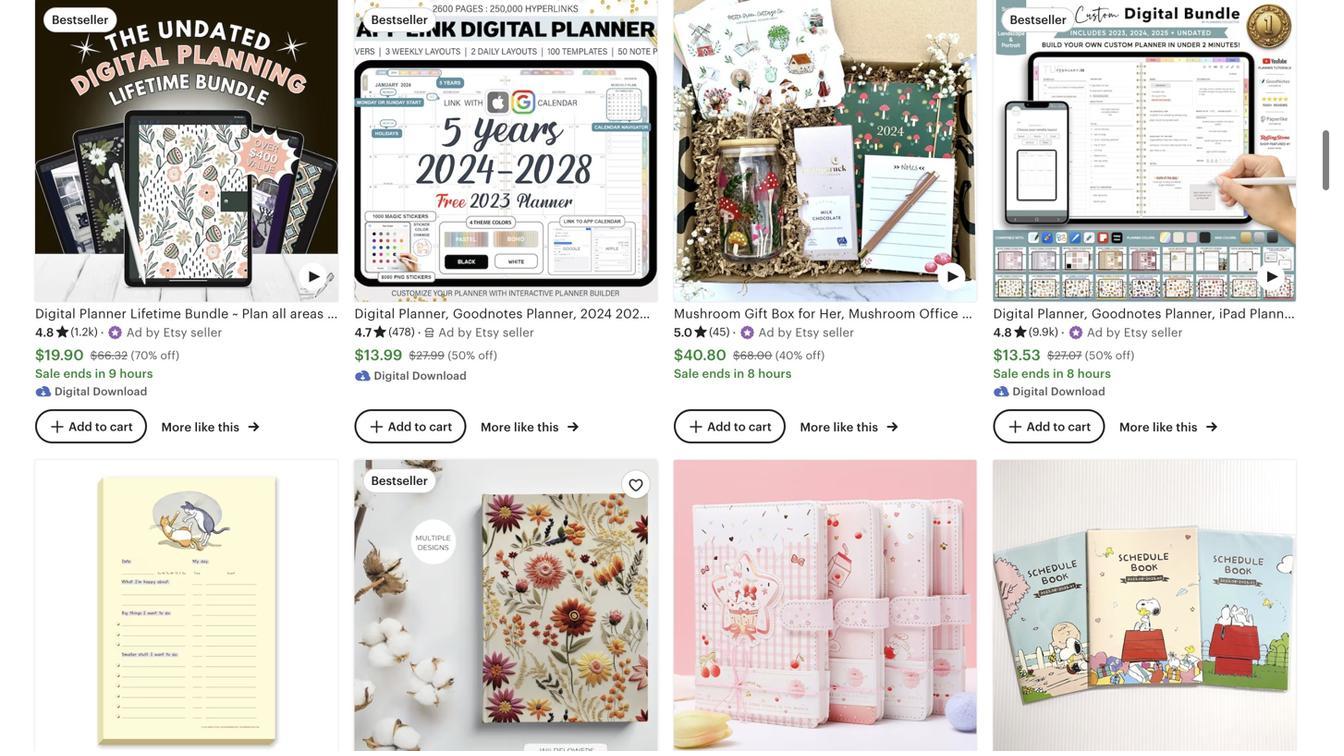 Task type: describe. For each thing, give the bounding box(es) containing it.
· for 19.90
[[101, 326, 104, 340]]

product video element for 13.53
[[994, 0, 1297, 302]]

sweet cherry sauce journal- 192 pages soft leather cover planner- pink a5 magnetic buckle  notebooks  - diy journal with lines and grids image
[[674, 461, 977, 752]]

8 for 13.53
[[1067, 367, 1075, 381]]

like for 13.53
[[1153, 421, 1174, 435]]

add to cart for 13.53
[[1027, 420, 1092, 434]]

(40%
[[776, 350, 803, 362]]

4.8 for 19.90
[[35, 326, 54, 340]]

product video element for 19.90
[[35, 0, 338, 302]]

mushroom gift box for her, mushroom office gift box, mushroom teacher appreciation gift, mushroom coworker gift basket, mushroom lover gift image
[[674, 0, 977, 302]]

(50% for 13.53
[[1086, 350, 1113, 362]]

digital for 19.90
[[55, 386, 90, 398]]

add to cart for 19.90
[[69, 420, 133, 434]]

$ left 27.07
[[994, 347, 1003, 364]]

27.07
[[1055, 350, 1082, 362]]

this for 13.99
[[538, 421, 559, 435]]

add to cart button for 40.80
[[674, 409, 786, 444]]

4.8 for 13.53
[[994, 326, 1013, 340]]

more like this for 13.99
[[481, 421, 562, 435]]

$ down "(1.2k)"
[[90, 350, 97, 362]]

hours for 13.53
[[1078, 367, 1112, 381]]

download for 13.53
[[1051, 386, 1106, 398]]

(70%
[[131, 350, 157, 362]]

sale for 40.80
[[674, 367, 699, 381]]

4.7
[[355, 326, 372, 340]]

hours for 19.90
[[120, 367, 153, 381]]

digital download for 13.53
[[1013, 386, 1106, 398]]

digital planner, goodnotes planner, 2024 2025 -2028, five year planner, ipad planner, notability planner, hyperlinked planner, daily planner image
[[355, 0, 658, 302]]

$ down 5.0
[[674, 347, 684, 364]]

off) for 13.99
[[478, 350, 498, 362]]

$ 13.99 $ 27.99 (50% off)
[[355, 347, 498, 364]]

(1.2k)
[[71, 326, 98, 339]]

(50% for 13.99
[[448, 350, 475, 362]]

like for 19.90
[[195, 421, 215, 435]]

27.99
[[416, 350, 445, 362]]

in for 19.90
[[95, 367, 106, 381]]

cart for 13.53
[[1068, 420, 1092, 434]]

digital download for 19.90
[[55, 386, 147, 398]]

19.90
[[45, 347, 84, 364]]

more like this for 19.90
[[161, 421, 243, 435]]

sale for 19.90
[[35, 367, 60, 381]]

hours for 40.80
[[759, 367, 792, 381]]

more like this link for 19.90
[[161, 417, 259, 436]]

to for 40.80
[[734, 420, 746, 434]]

13.53
[[1003, 347, 1041, 364]]

peanuts 2024 snoopy schedule book monthly planner calendar book office agenda journal notebook stationery back to school gift for her image
[[994, 461, 1297, 752]]

$ right 40.80 at top right
[[733, 350, 740, 362]]

download for 19.90
[[93, 386, 147, 398]]

sale for 13.53
[[994, 367, 1019, 381]]

· for 13.99
[[418, 326, 421, 340]]



Task type: vqa. For each thing, say whether or not it's contained in the screenshot.
2nd the Add to cart "button"
yes



Task type: locate. For each thing, give the bounding box(es) containing it.
off) right 27.07
[[1116, 350, 1135, 362]]

$ down (9.9k)
[[1048, 350, 1055, 362]]

1 · from the left
[[101, 326, 104, 340]]

$ inside $ 13.99 $ 27.99 (50% off)
[[409, 350, 416, 362]]

ends inside $ 19.90 $ 66.32 (70% off) sale ends in 9 hours
[[63, 367, 92, 381]]

· right the '(45)'
[[733, 326, 737, 340]]

2 add to cart from the left
[[388, 420, 452, 434]]

2 horizontal spatial in
[[1053, 367, 1064, 381]]

ends for 40.80
[[702, 367, 731, 381]]

0 horizontal spatial more
[[161, 421, 192, 435]]

1 horizontal spatial digital download
[[374, 370, 467, 382]]

add to cart for 40.80
[[708, 420, 772, 434]]

cart for 13.99
[[429, 420, 452, 434]]

· for 13.53
[[1062, 326, 1065, 340]]

1 sale from the left
[[35, 367, 60, 381]]

off)
[[160, 350, 180, 362], [478, 350, 498, 362], [806, 350, 825, 362], [1116, 350, 1135, 362]]

1 horizontal spatial ends
[[702, 367, 731, 381]]

2 product video element from the left
[[994, 0, 1297, 302]]

1 more from the left
[[161, 421, 192, 435]]

1 add to cart button from the left
[[35, 409, 147, 444]]

1 product video element from the left
[[35, 0, 338, 302]]

66.32
[[97, 350, 128, 362]]

1 horizontal spatial more like this
[[481, 421, 562, 435]]

more like this link
[[161, 417, 259, 436], [481, 417, 579, 436], [1120, 417, 1218, 436]]

1 horizontal spatial product video element
[[994, 0, 1297, 302]]

to down $ 19.90 $ 66.32 (70% off) sale ends in 9 hours
[[95, 420, 107, 434]]

3 ends from the left
[[1022, 367, 1050, 381]]

2 add from the left
[[388, 420, 412, 434]]

1 more like this link from the left
[[161, 417, 259, 436]]

digital
[[374, 370, 410, 382], [55, 386, 90, 398], [1013, 386, 1049, 398]]

sale down 19.90
[[35, 367, 60, 381]]

1 4.8 from the left
[[35, 326, 54, 340]]

1 ends from the left
[[63, 367, 92, 381]]

in inside $ 40.80 $ 68.00 (40% off) sale ends in 8 hours
[[734, 367, 745, 381]]

ends
[[63, 367, 92, 381], [702, 367, 731, 381], [1022, 367, 1050, 381]]

4.8
[[35, 326, 54, 340], [994, 326, 1013, 340]]

1 like from the left
[[195, 421, 215, 435]]

2 more from the left
[[481, 421, 511, 435]]

in left 9
[[95, 367, 106, 381]]

0 horizontal spatial more like this link
[[161, 417, 259, 436]]

2 (50% from the left
[[1086, 350, 1113, 362]]

to for 13.53
[[1054, 420, 1066, 434]]

2 horizontal spatial download
[[1051, 386, 1106, 398]]

like
[[195, 421, 215, 435], [514, 421, 535, 435], [1153, 421, 1174, 435]]

ends down 40.80 at top right
[[702, 367, 731, 381]]

3 more like this from the left
[[1120, 421, 1201, 435]]

1 horizontal spatial 4.8
[[994, 326, 1013, 340]]

ends down 19.90
[[63, 367, 92, 381]]

2 horizontal spatial ends
[[1022, 367, 1050, 381]]

2 more like this from the left
[[481, 421, 562, 435]]

add for 13.53
[[1027, 420, 1051, 434]]

to for 13.99
[[415, 420, 427, 434]]

hours down (40%
[[759, 367, 792, 381]]

8 down 68.00
[[748, 367, 756, 381]]

1 horizontal spatial download
[[412, 370, 467, 382]]

bestseller
[[52, 13, 109, 27], [371, 13, 428, 27], [1010, 13, 1067, 27], [371, 474, 428, 488]]

4.8 up 13.53
[[994, 326, 1013, 340]]

0 horizontal spatial digital download
[[55, 386, 147, 398]]

ends down 13.53
[[1022, 367, 1050, 381]]

1 (50% from the left
[[448, 350, 475, 362]]

4 add from the left
[[1027, 420, 1051, 434]]

more like this link for 13.53
[[1120, 417, 1218, 436]]

1 to from the left
[[95, 420, 107, 434]]

digital planner lifetime bundle ~ plan all areas of life ~ beginner friendly ~ plan all areas of life ~ goodnotes, noteshelf, notability + image
[[35, 0, 338, 302]]

add to cart button for 19.90
[[35, 409, 147, 444]]

sale inside $ 40.80 $ 68.00 (40% off) sale ends in 8 hours
[[674, 367, 699, 381]]

1 hours from the left
[[120, 367, 153, 381]]

2 horizontal spatial sale
[[994, 367, 1019, 381]]

add to cart button down 9
[[35, 409, 147, 444]]

fred + nym playing daily planner image
[[35, 461, 338, 752]]

hours down the (70%
[[120, 367, 153, 381]]

add to cart for 13.99
[[388, 420, 452, 434]]

more for 13.99
[[481, 421, 511, 435]]

1 more like this from the left
[[161, 421, 243, 435]]

sale inside $ 13.53 $ 27.07 (50% off) sale ends in 8 hours
[[994, 367, 1019, 381]]

$ down 4.7
[[355, 347, 364, 364]]

8
[[748, 367, 756, 381], [1067, 367, 1075, 381]]

4 add to cart from the left
[[1027, 420, 1092, 434]]

off) inside $ 13.99 $ 27.99 (50% off)
[[478, 350, 498, 362]]

ends inside $ 40.80 $ 68.00 (40% off) sale ends in 8 hours
[[702, 367, 731, 381]]

add down $ 40.80 $ 68.00 (40% off) sale ends in 8 hours
[[708, 420, 731, 434]]

hours inside $ 40.80 $ 68.00 (40% off) sale ends in 8 hours
[[759, 367, 792, 381]]

add to cart button down $ 13.53 $ 27.07 (50% off) sale ends in 8 hours
[[994, 409, 1105, 444]]

3 hours from the left
[[1078, 367, 1112, 381]]

2 horizontal spatial more
[[1120, 421, 1150, 435]]

3 · from the left
[[733, 326, 737, 340]]

add for 13.99
[[388, 420, 412, 434]]

cart down $ 40.80 $ 68.00 (40% off) sale ends in 8 hours
[[749, 420, 772, 434]]

add to cart
[[69, 420, 133, 434], [388, 420, 452, 434], [708, 420, 772, 434], [1027, 420, 1092, 434]]

more for 13.53
[[1120, 421, 1150, 435]]

1 horizontal spatial digital
[[374, 370, 410, 382]]

2 sale from the left
[[674, 367, 699, 381]]

0 horizontal spatial in
[[95, 367, 106, 381]]

this for 13.53
[[1177, 421, 1198, 435]]

ends inside $ 13.53 $ 27.07 (50% off) sale ends in 8 hours
[[1022, 367, 1050, 381]]

off) right the (70%
[[160, 350, 180, 362]]

0 horizontal spatial (50%
[[448, 350, 475, 362]]

1 horizontal spatial hours
[[759, 367, 792, 381]]

1 cart from the left
[[110, 420, 133, 434]]

1 horizontal spatial like
[[514, 421, 535, 435]]

ends for 19.90
[[63, 367, 92, 381]]

off) inside $ 40.80 $ 68.00 (40% off) sale ends in 8 hours
[[806, 350, 825, 362]]

$ left 66.32
[[35, 347, 45, 364]]

2 hours from the left
[[759, 367, 792, 381]]

2 horizontal spatial more like this link
[[1120, 417, 1218, 436]]

(45)
[[709, 326, 730, 339]]

add
[[69, 420, 92, 434], [388, 420, 412, 434], [708, 420, 731, 434], [1027, 420, 1051, 434]]

off) right (40%
[[806, 350, 825, 362]]

1 add from the left
[[69, 420, 92, 434]]

$ 19.90 $ 66.32 (70% off) sale ends in 9 hours
[[35, 347, 180, 381]]

cart down 27.99
[[429, 420, 452, 434]]

1 add to cart from the left
[[69, 420, 133, 434]]

68.00
[[740, 350, 773, 362]]

2 horizontal spatial digital
[[1013, 386, 1049, 398]]

2 in from the left
[[734, 367, 745, 381]]

add down $ 19.90 $ 66.32 (70% off) sale ends in 9 hours
[[69, 420, 92, 434]]

download down $ 13.53 $ 27.07 (50% off) sale ends in 8 hours
[[1051, 386, 1106, 398]]

1 horizontal spatial more
[[481, 421, 511, 435]]

0 horizontal spatial this
[[218, 421, 240, 435]]

1 horizontal spatial sale
[[674, 367, 699, 381]]

add down $ 13.53 $ 27.07 (50% off) sale ends in 8 hours
[[1027, 420, 1051, 434]]

in
[[95, 367, 106, 381], [734, 367, 745, 381], [1053, 367, 1064, 381]]

0 horizontal spatial more like this
[[161, 421, 243, 435]]

digital download down $ 13.53 $ 27.07 (50% off) sale ends in 8 hours
[[1013, 386, 1106, 398]]

cart down 9
[[110, 420, 133, 434]]

$ 13.53 $ 27.07 (50% off) sale ends in 8 hours
[[994, 347, 1135, 381]]

2 to from the left
[[415, 420, 427, 434]]

1 horizontal spatial more like this link
[[481, 417, 579, 436]]

8 inside $ 13.53 $ 27.07 (50% off) sale ends in 8 hours
[[1067, 367, 1075, 381]]

2 more like this link from the left
[[481, 417, 579, 436]]

0 horizontal spatial like
[[195, 421, 215, 435]]

13.99
[[364, 347, 403, 364]]

2 · from the left
[[418, 326, 421, 340]]

4 · from the left
[[1062, 326, 1065, 340]]

add down 13.99
[[388, 420, 412, 434]]

0 horizontal spatial sale
[[35, 367, 60, 381]]

add to cart button down $ 40.80 $ 68.00 (40% off) sale ends in 8 hours
[[674, 409, 786, 444]]

(50% right 27.99
[[448, 350, 475, 362]]

4 off) from the left
[[1116, 350, 1135, 362]]

hours down 27.07
[[1078, 367, 1112, 381]]

add to cart button
[[35, 409, 147, 444], [355, 409, 466, 444], [674, 409, 786, 444], [994, 409, 1105, 444]]

(9.9k)
[[1029, 326, 1059, 339]]

wildflower hardcover journal, floral cottagecore notebook, flowery girly gift journal image
[[355, 461, 658, 752]]

3 add from the left
[[708, 420, 731, 434]]

off) for 13.53
[[1116, 350, 1135, 362]]

more like this link for 13.99
[[481, 417, 579, 436]]

in down 68.00
[[734, 367, 745, 381]]

4.8 up 19.90
[[35, 326, 54, 340]]

add to cart button for 13.99
[[355, 409, 466, 444]]

product video element
[[35, 0, 338, 302], [994, 0, 1297, 302]]

digital download down 9
[[55, 386, 147, 398]]

to down $ 40.80 $ 68.00 (40% off) sale ends in 8 hours
[[734, 420, 746, 434]]

ends for 13.53
[[1022, 367, 1050, 381]]

digital down 13.53
[[1013, 386, 1049, 398]]

4 cart from the left
[[1068, 420, 1092, 434]]

sale down 13.53
[[994, 367, 1019, 381]]

2 like from the left
[[514, 421, 535, 435]]

more for 19.90
[[161, 421, 192, 435]]

1 horizontal spatial in
[[734, 367, 745, 381]]

to
[[95, 420, 107, 434], [415, 420, 427, 434], [734, 420, 746, 434], [1054, 420, 1066, 434]]

digital download
[[374, 370, 467, 382], [55, 386, 147, 398], [1013, 386, 1106, 398]]

hours
[[120, 367, 153, 381], [759, 367, 792, 381], [1078, 367, 1112, 381]]

0 horizontal spatial product video element
[[35, 0, 338, 302]]

(50%
[[448, 350, 475, 362], [1086, 350, 1113, 362]]

0 horizontal spatial download
[[93, 386, 147, 398]]

3 this from the left
[[1177, 421, 1198, 435]]

hours inside $ 19.90 $ 66.32 (70% off) sale ends in 9 hours
[[120, 367, 153, 381]]

2 cart from the left
[[429, 420, 452, 434]]

sale inside $ 19.90 $ 66.32 (70% off) sale ends in 9 hours
[[35, 367, 60, 381]]

4 to from the left
[[1054, 420, 1066, 434]]

3 more like this link from the left
[[1120, 417, 1218, 436]]

add to cart down $ 13.99 $ 27.99 (50% off)
[[388, 420, 452, 434]]

0 horizontal spatial 4.8
[[35, 326, 54, 340]]

4 add to cart button from the left
[[994, 409, 1105, 444]]

off) right 27.99
[[478, 350, 498, 362]]

more
[[161, 421, 192, 435], [481, 421, 511, 435], [1120, 421, 1150, 435]]

sale
[[35, 367, 60, 381], [674, 367, 699, 381], [994, 367, 1019, 381]]

this
[[218, 421, 240, 435], [538, 421, 559, 435], [1177, 421, 1198, 435]]

to down $ 13.99 $ 27.99 (50% off)
[[415, 420, 427, 434]]

2 horizontal spatial more like this
[[1120, 421, 1201, 435]]

off) for 40.80
[[806, 350, 825, 362]]

2 horizontal spatial digital download
[[1013, 386, 1106, 398]]

hours inside $ 13.53 $ 27.07 (50% off) sale ends in 8 hours
[[1078, 367, 1112, 381]]

cart for 40.80
[[749, 420, 772, 434]]

$
[[35, 347, 45, 364], [355, 347, 364, 364], [674, 347, 684, 364], [994, 347, 1003, 364], [90, 350, 97, 362], [409, 350, 416, 362], [733, 350, 740, 362], [1048, 350, 1055, 362]]

in inside $ 19.90 $ 66.32 (70% off) sale ends in 9 hours
[[95, 367, 106, 381]]

add to cart button down $ 13.99 $ 27.99 (50% off)
[[355, 409, 466, 444]]

· right "(1.2k)"
[[101, 326, 104, 340]]

digital down 19.90
[[55, 386, 90, 398]]

0 horizontal spatial hours
[[120, 367, 153, 381]]

2 ends from the left
[[702, 367, 731, 381]]

add for 40.80
[[708, 420, 731, 434]]

bestseller link
[[355, 461, 658, 752]]

off) inside $ 13.53 $ 27.07 (50% off) sale ends in 8 hours
[[1116, 350, 1135, 362]]

1 in from the left
[[95, 367, 106, 381]]

3 sale from the left
[[994, 367, 1019, 381]]

3 add to cart button from the left
[[674, 409, 786, 444]]

8 for 40.80
[[748, 367, 756, 381]]

2 add to cart button from the left
[[355, 409, 466, 444]]

off) for 19.90
[[160, 350, 180, 362]]

8 down 27.07
[[1067, 367, 1075, 381]]

cart
[[110, 420, 133, 434], [429, 420, 452, 434], [749, 420, 772, 434], [1068, 420, 1092, 434]]

in for 40.80
[[734, 367, 745, 381]]

40.80
[[684, 347, 727, 364]]

0 horizontal spatial digital
[[55, 386, 90, 398]]

· right (9.9k)
[[1062, 326, 1065, 340]]

1 horizontal spatial (50%
[[1086, 350, 1113, 362]]

1 horizontal spatial 8
[[1067, 367, 1075, 381]]

2 horizontal spatial this
[[1177, 421, 1198, 435]]

3 off) from the left
[[806, 350, 825, 362]]

· right (478)
[[418, 326, 421, 340]]

add to cart down $ 13.53 $ 27.07 (50% off) sale ends in 8 hours
[[1027, 420, 1092, 434]]

3 add to cart from the left
[[708, 420, 772, 434]]

1 horizontal spatial this
[[538, 421, 559, 435]]

add to cart down 9
[[69, 420, 133, 434]]

add to cart down $ 40.80 $ 68.00 (40% off) sale ends in 8 hours
[[708, 420, 772, 434]]

2 horizontal spatial hours
[[1078, 367, 1112, 381]]

2 off) from the left
[[478, 350, 498, 362]]

3 more from the left
[[1120, 421, 1150, 435]]

3 in from the left
[[1053, 367, 1064, 381]]

2 horizontal spatial like
[[1153, 421, 1174, 435]]

digital planner, goodnotes planner, ipad planner, notability planner, dated digital planner, 2023 2024 2025 undated planner image
[[994, 0, 1297, 302]]

cart down $ 13.53 $ 27.07 (50% off) sale ends in 8 hours
[[1068, 420, 1092, 434]]

2 this from the left
[[538, 421, 559, 435]]

0 horizontal spatial ends
[[63, 367, 92, 381]]

3 cart from the left
[[749, 420, 772, 434]]

(50% inside $ 13.99 $ 27.99 (50% off)
[[448, 350, 475, 362]]

in down 27.07
[[1053, 367, 1064, 381]]

to for 19.90
[[95, 420, 107, 434]]

off) inside $ 19.90 $ 66.32 (70% off) sale ends in 9 hours
[[160, 350, 180, 362]]

(50% inside $ 13.53 $ 27.07 (50% off) sale ends in 8 hours
[[1086, 350, 1113, 362]]

(478)
[[389, 326, 415, 339]]

5.0
[[674, 326, 693, 340]]

download
[[412, 370, 467, 382], [93, 386, 147, 398], [1051, 386, 1106, 398]]

sale down 40.80 at top right
[[674, 367, 699, 381]]

digital down 13.99
[[374, 370, 410, 382]]

like for 13.99
[[514, 421, 535, 435]]

2 4.8 from the left
[[994, 326, 1013, 340]]

download down 9
[[93, 386, 147, 398]]

add for 19.90
[[69, 420, 92, 434]]

more like this
[[161, 421, 243, 435], [481, 421, 562, 435], [1120, 421, 1201, 435]]

in for 13.53
[[1053, 367, 1064, 381]]

(50% right 27.07
[[1086, 350, 1113, 362]]

1 off) from the left
[[160, 350, 180, 362]]

0 horizontal spatial 8
[[748, 367, 756, 381]]

1 8 from the left
[[748, 367, 756, 381]]

add to cart button for 13.53
[[994, 409, 1105, 444]]

·
[[101, 326, 104, 340], [418, 326, 421, 340], [733, 326, 737, 340], [1062, 326, 1065, 340]]

· for 40.80
[[733, 326, 737, 340]]

1 this from the left
[[218, 421, 240, 435]]

9
[[109, 367, 117, 381]]

more like this for 13.53
[[1120, 421, 1201, 435]]

3 like from the left
[[1153, 421, 1174, 435]]

8 inside $ 40.80 $ 68.00 (40% off) sale ends in 8 hours
[[748, 367, 756, 381]]

in inside $ 13.53 $ 27.07 (50% off) sale ends in 8 hours
[[1053, 367, 1064, 381]]

$ 40.80 $ 68.00 (40% off) sale ends in 8 hours
[[674, 347, 825, 381]]

$ down (478)
[[409, 350, 416, 362]]

digital download down $ 13.99 $ 27.99 (50% off)
[[374, 370, 467, 382]]

2 8 from the left
[[1067, 367, 1075, 381]]

this for 19.90
[[218, 421, 240, 435]]

download down 27.99
[[412, 370, 467, 382]]

to down $ 13.53 $ 27.07 (50% off) sale ends in 8 hours
[[1054, 420, 1066, 434]]

cart for 19.90
[[110, 420, 133, 434]]

digital for 13.53
[[1013, 386, 1049, 398]]

3 to from the left
[[734, 420, 746, 434]]



